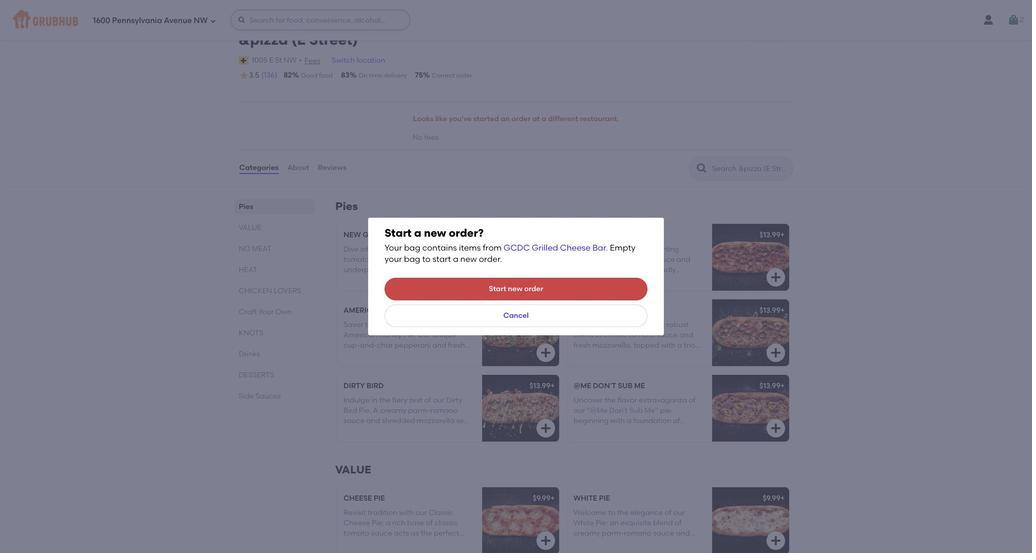 Task type: locate. For each thing, give the bounding box(es) containing it.
nw inside button
[[284, 56, 297, 65]]

cancel
[[503, 311, 529, 320]]

dirty
[[344, 381, 365, 390]]

order inside button
[[512, 115, 531, 123]]

correct order
[[432, 72, 472, 79]]

american honey image
[[482, 299, 559, 366]]

2 $9.99 from the left
[[763, 494, 781, 503]]

and up the fresh
[[371, 255, 385, 264]]

start up new
[[385, 226, 412, 239]]

you've
[[449, 115, 472, 123]]

new up cancel
[[508, 284, 523, 293]]

Search &pizza (E Street) search field
[[711, 164, 790, 173]]

start
[[385, 226, 412, 239], [489, 284, 506, 293]]

2 vertical spatial order
[[524, 284, 543, 293]]

start down order.
[[489, 284, 506, 293]]

1 horizontal spatial value
[[335, 463, 371, 476]]

correct
[[432, 72, 455, 79]]

1 $9.99 + from the left
[[533, 494, 555, 503]]

g right new
[[363, 230, 369, 239]]

and
[[371, 255, 385, 264], [435, 266, 449, 274]]

$13.99 + for dirty bird
[[529, 381, 555, 390]]

timeless
[[432, 276, 460, 285]]

svg image for cheese pie
[[540, 534, 552, 547]]

start inside button
[[489, 284, 506, 293]]

american
[[344, 306, 383, 315]]

0 vertical spatial bag
[[404, 243, 420, 253]]

your up the your
[[385, 243, 402, 253]]

about
[[287, 164, 309, 172]]

value up no meat
[[239, 223, 261, 232]]

1600
[[93, 16, 110, 25]]

start a new order?
[[385, 226, 484, 239]]

1 horizontal spatial g
[[406, 245, 412, 254]]

pies up value tab
[[239, 202, 253, 211]]

our down new
[[387, 255, 398, 264]]

a up adventure.
[[425, 276, 430, 285]]

2 bag from the top
[[404, 254, 420, 264]]

craft your own
[[239, 307, 292, 316]]

dirty bird image
[[482, 375, 559, 441]]

empty your bag to start a new order.
[[385, 243, 636, 264]]

lovers
[[274, 286, 301, 295]]

new
[[424, 226, 446, 239], [460, 254, 477, 264], [508, 284, 523, 293]]

our
[[375, 245, 387, 254], [387, 255, 398, 264]]

cheese pie image
[[482, 487, 559, 553]]

new inside empty your bag to start a new order.
[[460, 254, 477, 264]]

good food
[[301, 72, 333, 79]]

reviews
[[318, 164, 347, 172]]

pie right 'white' on the right of the page
[[599, 494, 610, 503]]

meat
[[252, 244, 271, 253]]

me
[[634, 381, 645, 390]]

cheese
[[560, 243, 591, 253]]

0 horizontal spatial $9.99 +
[[533, 494, 555, 503]]

no meat tab
[[239, 243, 311, 254]]

basil,
[[374, 276, 392, 285]]

+ for @me don't sub me
[[781, 381, 785, 390]]

looks like you've started an order at a different restaurant. button
[[413, 108, 620, 131]]

2 horizontal spatial new
[[508, 284, 523, 293]]

your
[[385, 254, 402, 264]]

your left own
[[259, 307, 274, 316]]

bag up secret
[[404, 243, 420, 253]]

$9.99 + for white pie
[[763, 494, 785, 503]]

fragrant
[[344, 276, 372, 285]]

star icon image
[[239, 70, 249, 81]]

svg image
[[238, 16, 246, 24], [540, 271, 552, 283], [540, 346, 552, 359], [540, 534, 552, 547], [770, 534, 782, 547]]

pie for white pie
[[599, 494, 610, 503]]

order up cancel
[[524, 284, 543, 293]]

1 vertical spatial our
[[387, 255, 398, 264]]

1 $9.99 from the left
[[533, 494, 550, 503]]

categories
[[239, 164, 279, 172]]

own
[[276, 307, 292, 316]]

chicken lovers
[[239, 286, 301, 295]]

new down the items
[[460, 254, 477, 264]]

0 vertical spatial nw
[[194, 16, 208, 25]]

nw for 1600 pennsylvania avenue nw
[[194, 16, 208, 25]]

side
[[239, 392, 254, 400]]

value up cheese
[[335, 463, 371, 476]]

1 horizontal spatial new
[[460, 254, 477, 264]]

pie right cheese
[[374, 494, 385, 503]]

heat tab
[[239, 264, 311, 275]]

•
[[299, 56, 302, 65]]

american honey
[[344, 306, 411, 315]]

1 horizontal spatial $9.99 +
[[763, 494, 785, 503]]

from
[[483, 243, 502, 253]]

an
[[501, 115, 510, 123]]

switch location button
[[331, 55, 386, 66]]

svg image inside main navigation navigation
[[238, 16, 246, 24]]

on time delivery
[[358, 72, 407, 79]]

1 vertical spatial your
[[259, 307, 274, 316]]

pies up new
[[335, 200, 358, 212]]

1 pie from the left
[[374, 494, 385, 503]]

0 horizontal spatial new
[[424, 226, 446, 239]]

0 vertical spatial and
[[371, 255, 385, 264]]

$13.99 + for @me don't sub me
[[760, 381, 785, 390]]

1 horizontal spatial pie
[[599, 494, 610, 503]]

3.5
[[249, 71, 259, 80]]

1 horizontal spatial your
[[385, 243, 402, 253]]

street)
[[309, 31, 358, 48]]

1 horizontal spatial start
[[489, 284, 506, 293]]

white pie
[[574, 494, 610, 503]]

$13.99 for @me don't sub me
[[760, 381, 781, 390]]

2 $9.99 + from the left
[[763, 494, 785, 503]]

st
[[275, 56, 282, 65]]

0 horizontal spatial your
[[259, 307, 274, 316]]

pies inside 'tab'
[[239, 202, 253, 211]]

nw right avenue
[[194, 16, 208, 25]]

1 horizontal spatial $9.99
[[763, 494, 781, 503]]

0 horizontal spatial $9.99
[[533, 494, 550, 503]]

sauces
[[256, 392, 281, 400]]

1 horizontal spatial nw
[[284, 56, 297, 65]]

1 vertical spatial g
[[406, 245, 412, 254]]

1005 e st nw
[[252, 56, 297, 65]]

1 vertical spatial bag
[[404, 254, 420, 264]]

new inside button
[[508, 284, 523, 293]]

2 pie from the left
[[599, 494, 610, 503]]

+ for cheese pie
[[550, 494, 555, 503]]

pie
[[374, 494, 385, 503], [599, 494, 610, 503]]

0 horizontal spatial and
[[371, 255, 385, 264]]

0 vertical spatial new
[[424, 226, 446, 239]]

nw inside main navigation navigation
[[194, 16, 208, 25]]

svg image
[[1008, 14, 1020, 26], [210, 18, 216, 24], [770, 271, 782, 283], [770, 346, 782, 359], [540, 422, 552, 434], [770, 422, 782, 434]]

maverick image
[[712, 299, 789, 366]]

into
[[360, 245, 374, 254]]

0 horizontal spatial start
[[385, 226, 412, 239]]

looks like you've started an order at a different restaurant.
[[413, 115, 619, 123]]

taste
[[394, 287, 412, 295]]

+
[[550, 230, 555, 239], [781, 230, 785, 239], [781, 306, 785, 315], [550, 381, 555, 390], [781, 381, 785, 390], [550, 494, 555, 503], [781, 494, 785, 503]]

a inside dive into our new g pie: classic tomato and our secret 't' sauce underpin fresh mozzarella and fragrant basil, creating a timeless yet tantalizing taste adventure.
[[425, 276, 430, 285]]

don't
[[593, 381, 616, 390]]

your
[[385, 243, 402, 253], [259, 307, 274, 316]]

a right at
[[542, 115, 546, 123]]

$13.99 + for new g
[[529, 230, 555, 239]]

start for start new order
[[489, 284, 506, 293]]

cancel button
[[385, 305, 648, 327]]

svg image for new g
[[540, 271, 552, 283]]

1 vertical spatial new
[[460, 254, 477, 264]]

0 horizontal spatial pie
[[374, 494, 385, 503]]

.
[[606, 243, 608, 253]]

new g
[[344, 230, 369, 239]]

tantalizing
[[356, 287, 393, 295]]

bag up mozzarella
[[404, 254, 420, 264]]

$9.99
[[533, 494, 550, 503], [763, 494, 781, 503]]

1 vertical spatial and
[[435, 266, 449, 274]]

value
[[239, 223, 261, 232], [335, 463, 371, 476]]

1 vertical spatial order
[[512, 115, 531, 123]]

1 vertical spatial start
[[489, 284, 506, 293]]

g up secret
[[406, 245, 412, 254]]

2 vertical spatial new
[[508, 284, 523, 293]]

0 vertical spatial value
[[239, 223, 261, 232]]

pie:
[[414, 245, 426, 254]]

nw left the •
[[284, 56, 297, 65]]

1 vertical spatial nw
[[284, 56, 297, 65]]

svg image for dirty bird image
[[540, 422, 552, 434]]

0 vertical spatial g
[[363, 230, 369, 239]]

0 horizontal spatial g
[[363, 230, 369, 239]]

$9.99 for white pie
[[763, 494, 781, 503]]

items
[[459, 243, 481, 253]]

grilled
[[532, 243, 558, 253]]

lil roni image
[[712, 224, 789, 290]]

0 horizontal spatial nw
[[194, 16, 208, 25]]

$13.99 for dirty bird
[[529, 381, 550, 390]]

0 horizontal spatial pies
[[239, 202, 253, 211]]

our right into on the top
[[375, 245, 387, 254]]

&pizza (e street) logo image
[[749, 4, 785, 40]]

reviews button
[[317, 150, 347, 187]]

nw
[[194, 16, 208, 25], [284, 56, 297, 65]]

1 vertical spatial value
[[335, 463, 371, 476]]

0 vertical spatial start
[[385, 226, 412, 239]]

a
[[542, 115, 546, 123], [414, 226, 421, 239], [453, 254, 458, 264], [425, 276, 430, 285]]

no
[[239, 244, 250, 253]]

bird
[[367, 381, 384, 390]]

search icon image
[[696, 162, 708, 174]]

svg image for white pie
[[770, 534, 782, 547]]

a right start at top
[[453, 254, 458, 264]]

2 button
[[1008, 11, 1024, 29]]

pies tab
[[239, 201, 311, 212]]

order right "correct"
[[456, 72, 472, 79]]

't'
[[423, 255, 431, 264]]

bag
[[404, 243, 420, 253], [404, 254, 420, 264]]

$13.99 + for lil roni
[[760, 230, 785, 239]]

and down sauce
[[435, 266, 449, 274]]

0 horizontal spatial value
[[239, 223, 261, 232]]

$13.99
[[529, 230, 550, 239], [760, 230, 781, 239], [529, 306, 550, 315], [760, 306, 781, 315], [529, 381, 550, 390], [760, 381, 781, 390]]

order left at
[[512, 115, 531, 123]]

new up contains
[[424, 226, 446, 239]]



Task type: vqa. For each thing, say whether or not it's contained in the screenshot.
NEW
yes



Task type: describe. For each thing, give the bounding box(es) containing it.
white pie image
[[712, 487, 789, 553]]

food
[[319, 72, 333, 79]]

looks
[[413, 115, 434, 123]]

&pizza (e street)
[[239, 31, 358, 48]]

side sauces tab
[[239, 391, 311, 401]]

location
[[357, 56, 385, 65]]

your inside tab
[[259, 307, 274, 316]]

(e
[[291, 31, 306, 48]]

different
[[548, 115, 578, 123]]

sub
[[618, 381, 633, 390]]

bag inside empty your bag to start a new order.
[[404, 254, 420, 264]]

lil roni
[[574, 230, 604, 239]]

svg image for maverick image
[[770, 346, 782, 359]]

order inside button
[[524, 284, 543, 293]]

new
[[344, 230, 361, 239]]

drinks tab
[[239, 348, 311, 359]]

$13.99 for new g
[[529, 230, 550, 239]]

no fees
[[413, 133, 439, 142]]

underpin
[[344, 266, 375, 274]]

+ for lil roni
[[781, 230, 785, 239]]

fees button
[[304, 55, 321, 67]]

no
[[413, 133, 423, 142]]

good
[[301, 72, 318, 79]]

creating
[[394, 276, 423, 285]]

on
[[358, 72, 367, 79]]

start new order button
[[385, 278, 648, 300]]

1005 e st nw button
[[251, 55, 297, 66]]

dive
[[344, 245, 359, 254]]

0 vertical spatial order
[[456, 72, 472, 79]]

83
[[341, 71, 350, 80]]

1600 pennsylvania avenue nw
[[93, 16, 208, 25]]

0 vertical spatial our
[[375, 245, 387, 254]]

white
[[574, 494, 597, 503]]

nw for 1005 e st nw
[[284, 56, 297, 65]]

75
[[415, 71, 423, 80]]

switch
[[332, 56, 355, 65]]

cheese
[[344, 494, 372, 503]]

at
[[532, 115, 540, 123]]

pennsylvania
[[112, 16, 162, 25]]

like
[[435, 115, 447, 123]]

+ for dirty bird
[[550, 381, 555, 390]]

heat
[[239, 265, 257, 274]]

order.
[[479, 254, 502, 264]]

0 vertical spatial your
[[385, 243, 402, 253]]

start new order
[[489, 284, 543, 293]]

craft your own tab
[[239, 306, 311, 317]]

dirty bird
[[344, 381, 384, 390]]

your bag contains items from gcdc grilled cheese bar .
[[385, 243, 608, 253]]

knots
[[239, 328, 263, 337]]

fresh
[[377, 266, 394, 274]]

@me
[[574, 381, 591, 390]]

desserts tab
[[239, 370, 311, 380]]

contains
[[422, 243, 457, 253]]

g inside dive into our new g pie: classic tomato and our secret 't' sauce underpin fresh mozzarella and fragrant basil, creating a timeless yet tantalizing taste adventure.
[[406, 245, 412, 254]]

a inside empty your bag to start a new order.
[[453, 254, 458, 264]]

a up pie:
[[414, 226, 421, 239]]

• fees
[[299, 56, 320, 65]]

82
[[284, 71, 292, 80]]

restaurant.
[[580, 115, 619, 123]]

gcdc
[[504, 243, 530, 253]]

started
[[473, 115, 499, 123]]

value tab
[[239, 222, 311, 233]]

chicken
[[239, 286, 272, 295]]

svg image for lil roni image
[[770, 271, 782, 283]]

@me don't sub me image
[[712, 375, 789, 441]]

1 horizontal spatial and
[[435, 266, 449, 274]]

order?
[[449, 226, 484, 239]]

classic
[[428, 245, 451, 254]]

roni
[[586, 230, 604, 239]]

$9.99 for cheese pie
[[533, 494, 550, 503]]

chicken lovers tab
[[239, 285, 311, 296]]

1005
[[252, 56, 267, 65]]

side sauces
[[239, 392, 281, 400]]

start for start a new order?
[[385, 226, 412, 239]]

$9.99 + for cheese pie
[[533, 494, 555, 503]]

$13.99 for lil roni
[[760, 230, 781, 239]]

delivery
[[384, 72, 407, 79]]

new g image
[[482, 224, 559, 290]]

bar
[[593, 243, 606, 253]]

sauce
[[433, 255, 454, 264]]

no meat
[[239, 244, 271, 253]]

a inside button
[[542, 115, 546, 123]]

lil
[[574, 230, 584, 239]]

+ for white pie
[[781, 494, 785, 503]]

svg image for american honey
[[540, 346, 552, 359]]

to
[[422, 254, 430, 264]]

main navigation navigation
[[0, 0, 1032, 40]]

2
[[1020, 15, 1024, 24]]

svg image for @me don't sub me image
[[770, 422, 782, 434]]

drinks
[[239, 349, 260, 358]]

honey
[[385, 306, 411, 315]]

subscription pass image
[[239, 56, 249, 65]]

desserts
[[239, 371, 274, 379]]

svg image inside 2 button
[[1008, 14, 1020, 26]]

new
[[389, 245, 404, 254]]

1 horizontal spatial pies
[[335, 200, 358, 212]]

pie for cheese pie
[[374, 494, 385, 503]]

value inside tab
[[239, 223, 261, 232]]

@me don't sub me
[[574, 381, 645, 390]]

1 bag from the top
[[404, 243, 420, 253]]

yet
[[344, 287, 354, 295]]

+ for new g
[[550, 230, 555, 239]]

switch location
[[332, 56, 385, 65]]

knots tab
[[239, 327, 311, 338]]

secret
[[400, 255, 422, 264]]

(136)
[[261, 71, 277, 80]]



